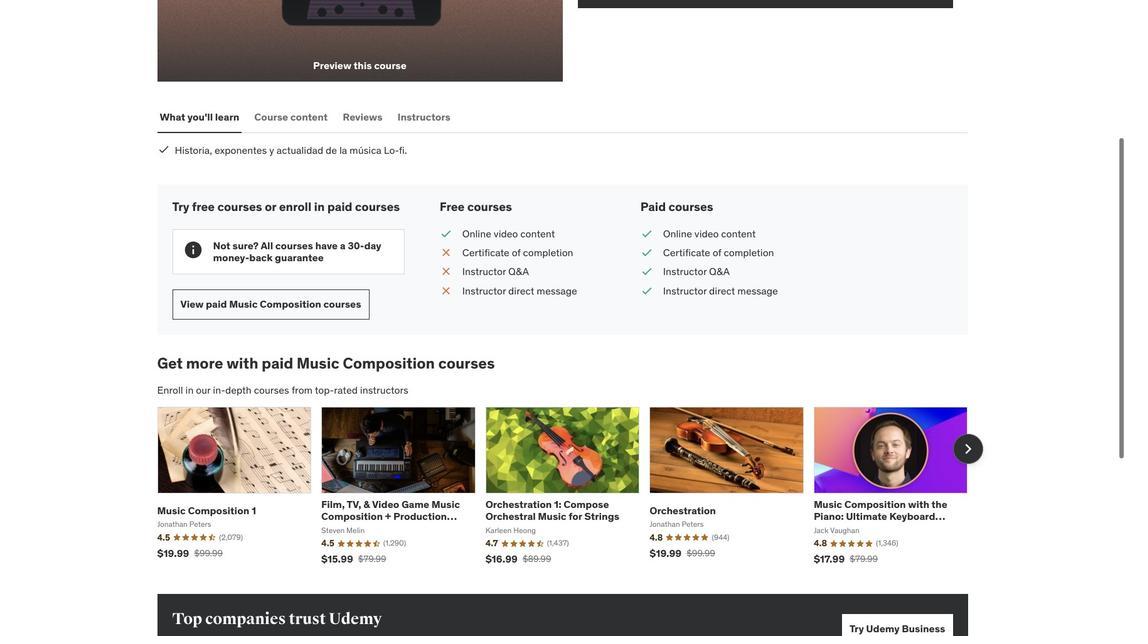 Task type: vqa. For each thing, say whether or not it's contained in the screenshot.
Insider
no



Task type: describe. For each thing, give the bounding box(es) containing it.
certificate of completion for free courses
[[463, 245, 574, 258]]

orchestration 1: compose orchestral music for strings
[[486, 497, 620, 522]]

video for free courses
[[494, 226, 518, 239]]

our
[[196, 383, 211, 395]]

get
[[157, 353, 183, 372]]

for
[[569, 510, 583, 522]]

instructors button
[[395, 101, 453, 131]]

orchestral
[[486, 510, 536, 522]]

more
[[186, 353, 223, 372]]

1:
[[554, 497, 562, 510]]

top
[[172, 609, 202, 628]]

view paid music composition courses
[[181, 297, 361, 310]]

top companies trust udemy
[[172, 609, 382, 628]]

de
[[326, 143, 337, 156]]

instructors
[[360, 383, 409, 395]]

music composition 1 link
[[157, 504, 256, 516]]

exponentes
[[215, 143, 267, 156]]

this
[[354, 59, 372, 71]]

instructor q&a for paid courses
[[664, 265, 730, 277]]

course
[[374, 59, 407, 71]]

online video content for paid courses
[[664, 226, 756, 239]]

a
[[340, 238, 346, 251]]

enroll in our in-depth courses from top-rated instructors
[[157, 383, 409, 395]]

video
[[372, 497, 400, 510]]

0 vertical spatial in
[[314, 198, 325, 213]]

instructor direct message for paid courses
[[664, 284, 779, 296]]

paid courses
[[641, 198, 714, 213]]

historia, exponentes y actualidad de la música lo-fi.
[[175, 143, 407, 156]]

music composition with the piano: ultimate keyboard theory link
[[814, 497, 948, 534]]

free
[[192, 198, 215, 213]]

try free courses or enroll in paid courses
[[172, 198, 400, 213]]

business
[[903, 622, 946, 634]]

completion for free courses
[[523, 245, 574, 258]]

historia,
[[175, 143, 212, 156]]

game
[[402, 497, 430, 510]]

of for paid courses
[[713, 245, 722, 258]]

direct for paid courses
[[710, 284, 736, 296]]

30-
[[348, 238, 364, 251]]

keyboard
[[890, 510, 936, 522]]

preview this course
[[313, 59, 407, 71]]

trust
[[289, 609, 326, 628]]

not sure? all courses have a 30-day money-back guarantee
[[213, 238, 382, 263]]

not
[[213, 238, 230, 251]]

back
[[249, 250, 273, 263]]

piano:
[[814, 510, 844, 522]]

la
[[340, 143, 347, 156]]

music composition with the piano: ultimate keyboard theory
[[814, 497, 948, 534]]

carousel element
[[157, 406, 984, 573]]

actualidad
[[277, 143, 324, 156]]

compose
[[564, 497, 609, 510]]

certificate for paid
[[664, 245, 711, 258]]

what you'll learn button
[[157, 101, 242, 131]]

all
[[261, 238, 273, 251]]

música
[[350, 143, 382, 156]]

in-
[[213, 383, 225, 395]]

try for try udemy business
[[850, 622, 865, 634]]

try udemy business link
[[843, 613, 954, 636]]

reviews
[[343, 110, 383, 122]]

preview this course button
[[157, 0, 563, 81]]

&
[[364, 497, 370, 510]]

preview
[[313, 59, 352, 71]]

music inside film, tv, & video game music composition + production basics
[[432, 497, 460, 510]]

content for free courses
[[521, 226, 555, 239]]

learn
[[215, 110, 239, 122]]

theory
[[814, 522, 847, 534]]

lo-
[[384, 143, 399, 156]]

content for paid courses
[[722, 226, 756, 239]]

view
[[181, 297, 204, 310]]

certificate of completion for paid courses
[[664, 245, 775, 258]]

or
[[265, 198, 277, 213]]

film, tv, & video game music composition + production basics link
[[322, 497, 460, 534]]

+
[[385, 510, 392, 522]]

fi.
[[399, 143, 407, 156]]

production
[[394, 510, 447, 522]]

y
[[270, 143, 274, 156]]

ultimate
[[847, 510, 888, 522]]

what you'll learn
[[160, 110, 239, 122]]

online video content for free courses
[[463, 226, 555, 239]]

what
[[160, 110, 185, 122]]

view paid music composition courses link
[[172, 289, 370, 319]]

of for free courses
[[512, 245, 521, 258]]

guarantee
[[275, 250, 324, 263]]

certificate for free
[[463, 245, 510, 258]]

day
[[364, 238, 382, 251]]

0 horizontal spatial paid
[[206, 297, 227, 310]]



Task type: locate. For each thing, give the bounding box(es) containing it.
courses
[[218, 198, 262, 213], [355, 198, 400, 213], [468, 198, 512, 213], [669, 198, 714, 213], [276, 238, 313, 251], [324, 297, 361, 310], [439, 353, 495, 372], [254, 383, 289, 395]]

2 horizontal spatial content
[[722, 226, 756, 239]]

2 online video content from the left
[[664, 226, 756, 239]]

composition inside music composition with the piano: ultimate keyboard theory
[[845, 497, 907, 510]]

with up "depth"
[[227, 353, 259, 372]]

message
[[537, 284, 578, 296], [738, 284, 779, 296]]

certificate of completion
[[463, 245, 574, 258], [664, 245, 775, 258]]

basics
[[322, 522, 353, 534]]

instructors
[[398, 110, 451, 122]]

orchestration 1: compose orchestral music for strings link
[[486, 497, 620, 522]]

orchestration for orchestration 1: compose orchestral music for strings
[[486, 497, 552, 510]]

completion
[[523, 245, 574, 258], [724, 245, 775, 258]]

certificate
[[463, 245, 510, 258], [664, 245, 711, 258]]

top-
[[315, 383, 334, 395]]

2 instructor direct message from the left
[[664, 284, 779, 296]]

0 horizontal spatial with
[[227, 353, 259, 372]]

content
[[291, 110, 328, 122], [521, 226, 555, 239], [722, 226, 756, 239]]

music
[[229, 297, 258, 310], [297, 353, 340, 372], [432, 497, 460, 510], [814, 497, 843, 510], [157, 504, 186, 516], [538, 510, 567, 522]]

certificate down free courses
[[463, 245, 510, 258]]

get more with paid music composition courses
[[157, 353, 495, 372]]

0 vertical spatial paid
[[328, 198, 353, 213]]

online down the paid courses at top
[[664, 226, 693, 239]]

1 vertical spatial paid
[[206, 297, 227, 310]]

q&a for paid courses
[[710, 265, 730, 277]]

sure?
[[233, 238, 259, 251]]

1 vertical spatial in
[[186, 383, 194, 395]]

1 horizontal spatial completion
[[724, 245, 775, 258]]

1 horizontal spatial in
[[314, 198, 325, 213]]

0 horizontal spatial of
[[512, 245, 521, 258]]

1 online from the left
[[463, 226, 492, 239]]

1 direct from the left
[[509, 284, 535, 296]]

enroll
[[279, 198, 312, 213]]

1 vertical spatial with
[[909, 497, 930, 510]]

q&a for free courses
[[509, 265, 529, 277]]

1 online video content from the left
[[463, 226, 555, 239]]

certificate of completion down free courses
[[463, 245, 574, 258]]

2 certificate of completion from the left
[[664, 245, 775, 258]]

1 horizontal spatial video
[[695, 226, 719, 239]]

instructor direct message
[[463, 284, 578, 296], [664, 284, 779, 296]]

2 horizontal spatial paid
[[328, 198, 353, 213]]

0 horizontal spatial content
[[291, 110, 328, 122]]

0 horizontal spatial certificate
[[463, 245, 510, 258]]

2 vertical spatial paid
[[262, 353, 294, 372]]

0 horizontal spatial in
[[186, 383, 194, 395]]

free courses
[[440, 198, 512, 213]]

direct
[[509, 284, 535, 296], [710, 284, 736, 296]]

1 instructor direct message from the left
[[463, 284, 578, 296]]

free
[[440, 198, 465, 213]]

companies
[[205, 609, 286, 628]]

2 video from the left
[[695, 226, 719, 239]]

1 certificate from the left
[[463, 245, 510, 258]]

in
[[314, 198, 325, 213], [186, 383, 194, 395]]

small image
[[157, 143, 170, 155], [440, 226, 453, 240], [641, 226, 654, 240], [440, 245, 453, 259], [440, 283, 453, 297]]

music inside orchestration 1: compose orchestral music for strings
[[538, 510, 567, 522]]

composition inside film, tv, & video game music composition + production basics
[[322, 510, 383, 522]]

tv,
[[347, 497, 362, 510]]

1 message from the left
[[537, 284, 578, 296]]

1 horizontal spatial direct
[[710, 284, 736, 296]]

with
[[227, 353, 259, 372], [909, 497, 930, 510]]

1 horizontal spatial q&a
[[710, 265, 730, 277]]

with left the
[[909, 497, 930, 510]]

next image
[[959, 438, 979, 458]]

video down free courses
[[494, 226, 518, 239]]

try udemy business
[[850, 622, 946, 634]]

composition
[[260, 297, 322, 310], [343, 353, 435, 372], [845, 497, 907, 510], [188, 504, 250, 516], [322, 510, 383, 522]]

content inside button
[[291, 110, 328, 122]]

paid up a
[[328, 198, 353, 213]]

udemy left business
[[867, 622, 900, 634]]

2 online from the left
[[664, 226, 693, 239]]

with for paid
[[227, 353, 259, 372]]

small image
[[641, 245, 654, 259], [440, 264, 453, 278], [641, 264, 654, 278], [641, 283, 654, 297]]

orchestration link
[[650, 504, 716, 516]]

q&a
[[509, 265, 529, 277], [710, 265, 730, 277]]

direct for free courses
[[509, 284, 535, 296]]

paid
[[641, 198, 666, 213]]

1 horizontal spatial certificate of completion
[[664, 245, 775, 258]]

depth
[[225, 383, 252, 395]]

2 completion from the left
[[724, 245, 775, 258]]

music inside music composition with the piano: ultimate keyboard theory
[[814, 497, 843, 510]]

online
[[463, 226, 492, 239], [664, 226, 693, 239]]

online video content down free courses
[[463, 226, 555, 239]]

completion for paid courses
[[724, 245, 775, 258]]

paid right the view
[[206, 297, 227, 310]]

0 horizontal spatial orchestration
[[486, 497, 552, 510]]

courses inside not sure? all courses have a 30-day money-back guarantee
[[276, 238, 313, 251]]

2 instructor q&a from the left
[[664, 265, 730, 277]]

2 certificate from the left
[[664, 245, 711, 258]]

0 horizontal spatial completion
[[523, 245, 574, 258]]

1 horizontal spatial orchestration
[[650, 504, 716, 516]]

of down the paid courses at top
[[713, 245, 722, 258]]

orchestration for orchestration link
[[650, 504, 716, 516]]

online video content down the paid courses at top
[[664, 226, 756, 239]]

video down the paid courses at top
[[695, 226, 719, 239]]

with inside music composition with the piano: ultimate keyboard theory
[[909, 497, 930, 510]]

1 horizontal spatial udemy
[[867, 622, 900, 634]]

1 horizontal spatial try
[[850, 622, 865, 634]]

of down free courses
[[512, 245, 521, 258]]

paid up enroll in our in-depth courses from top-rated instructors at the bottom of the page
[[262, 353, 294, 372]]

0 horizontal spatial instructor direct message
[[463, 284, 578, 296]]

0 horizontal spatial online video content
[[463, 226, 555, 239]]

1 vertical spatial try
[[850, 622, 865, 634]]

paid
[[328, 198, 353, 213], [206, 297, 227, 310], [262, 353, 294, 372]]

in left our
[[186, 383, 194, 395]]

online for paid
[[664, 226, 693, 239]]

2 direct from the left
[[710, 284, 736, 296]]

music composition 1
[[157, 504, 256, 516]]

1 horizontal spatial certificate
[[664, 245, 711, 258]]

1 video from the left
[[494, 226, 518, 239]]

1 of from the left
[[512, 245, 521, 258]]

course content button
[[252, 101, 330, 131]]

0 horizontal spatial udemy
[[329, 609, 382, 628]]

message for paid courses
[[738, 284, 779, 296]]

0 horizontal spatial q&a
[[509, 265, 529, 277]]

0 horizontal spatial try
[[172, 198, 189, 213]]

have
[[315, 238, 338, 251]]

0 horizontal spatial online
[[463, 226, 492, 239]]

instructor q&a for free courses
[[463, 265, 529, 277]]

video
[[494, 226, 518, 239], [695, 226, 719, 239]]

course
[[255, 110, 288, 122]]

instructor q&a
[[463, 265, 529, 277], [664, 265, 730, 277]]

1 horizontal spatial content
[[521, 226, 555, 239]]

1 horizontal spatial with
[[909, 497, 930, 510]]

the
[[932, 497, 948, 510]]

enroll
[[157, 383, 183, 395]]

1
[[252, 504, 256, 516]]

1 certificate of completion from the left
[[463, 245, 574, 258]]

0 vertical spatial with
[[227, 353, 259, 372]]

udemy right trust
[[329, 609, 382, 628]]

reviews button
[[340, 101, 385, 131]]

online down free courses
[[463, 226, 492, 239]]

1 instructor q&a from the left
[[463, 265, 529, 277]]

1 q&a from the left
[[509, 265, 529, 277]]

0 horizontal spatial message
[[537, 284, 578, 296]]

1 horizontal spatial instructor q&a
[[664, 265, 730, 277]]

with for the
[[909, 497, 930, 510]]

0 vertical spatial try
[[172, 198, 189, 213]]

1 horizontal spatial online
[[664, 226, 693, 239]]

try for try free courses or enroll in paid courses
[[172, 198, 189, 213]]

try
[[172, 198, 189, 213], [850, 622, 865, 634]]

2 q&a from the left
[[710, 265, 730, 277]]

1 completion from the left
[[523, 245, 574, 258]]

2 of from the left
[[713, 245, 722, 258]]

1 horizontal spatial instructor direct message
[[664, 284, 779, 296]]

film, tv, & video game music composition + production basics
[[322, 497, 460, 534]]

message for free courses
[[537, 284, 578, 296]]

0 horizontal spatial instructor q&a
[[463, 265, 529, 277]]

video for paid courses
[[695, 226, 719, 239]]

1 horizontal spatial of
[[713, 245, 722, 258]]

0 horizontal spatial direct
[[509, 284, 535, 296]]

strings
[[585, 510, 620, 522]]

film,
[[322, 497, 345, 510]]

0 horizontal spatial certificate of completion
[[463, 245, 574, 258]]

rated
[[334, 383, 358, 395]]

1 horizontal spatial message
[[738, 284, 779, 296]]

in right enroll
[[314, 198, 325, 213]]

online video content
[[463, 226, 555, 239], [664, 226, 756, 239]]

certificate down the paid courses at top
[[664, 245, 711, 258]]

you'll
[[188, 110, 213, 122]]

online for free
[[463, 226, 492, 239]]

1 horizontal spatial online video content
[[664, 226, 756, 239]]

2 message from the left
[[738, 284, 779, 296]]

from
[[292, 383, 313, 395]]

course content
[[255, 110, 328, 122]]

money-
[[213, 250, 249, 263]]

instructor direct message for free courses
[[463, 284, 578, 296]]

of
[[512, 245, 521, 258], [713, 245, 722, 258]]

1 horizontal spatial paid
[[262, 353, 294, 372]]

orchestration inside orchestration 1: compose orchestral music for strings
[[486, 497, 552, 510]]

certificate of completion down the paid courses at top
[[664, 245, 775, 258]]

0 horizontal spatial video
[[494, 226, 518, 239]]



